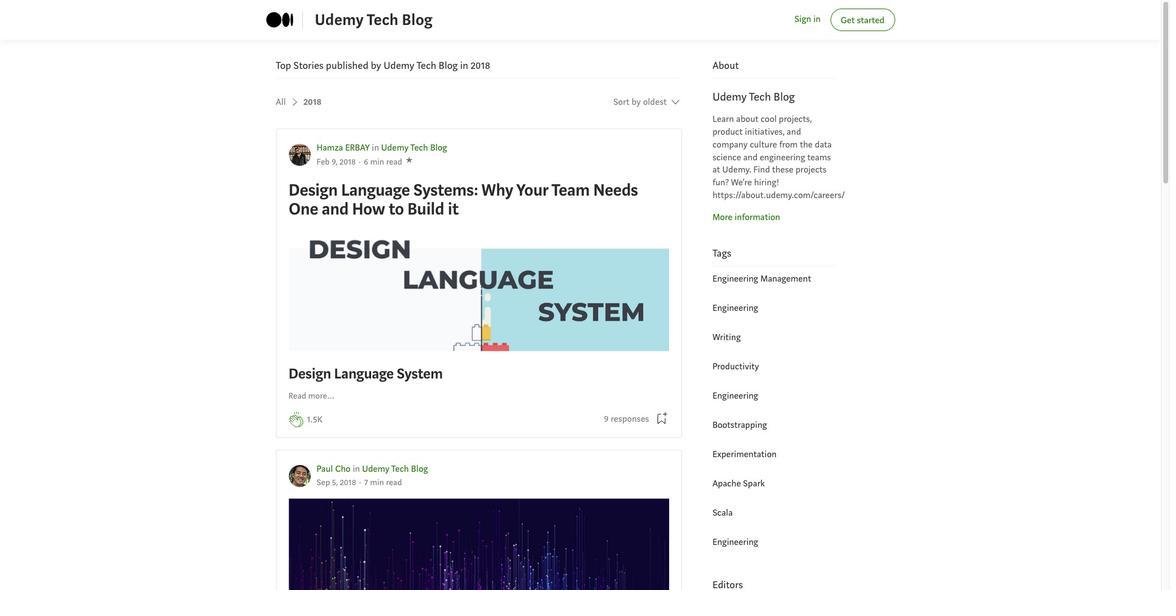 Task type: describe. For each thing, give the bounding box(es) containing it.
1.5k button
[[307, 413, 323, 427]]

9,
[[332, 156, 338, 167]]

read
[[289, 391, 306, 402]]

bootstrapping link
[[713, 419, 767, 431]]

engineering management link
[[713, 273, 811, 285]]

cool
[[761, 113, 777, 125]]

2 engineering link from the top
[[713, 390, 758, 402]]

hamza
[[317, 142, 343, 154]]

language
[[341, 179, 410, 201]]

at
[[713, 164, 720, 176]]

1 vertical spatial and
[[743, 152, 758, 163]]

get
[[841, 15, 855, 26]]

sep 5, 2018 link
[[317, 477, 356, 488]]

projects,
[[779, 113, 812, 125]]

productivity link
[[713, 361, 759, 372]]

productivity
[[713, 361, 759, 372]]

3 engineering link from the top
[[713, 536, 758, 548]]

we're
[[731, 177, 752, 188]]

writing
[[713, 331, 741, 343]]

tags
[[713, 247, 732, 259]]

paul cho link
[[317, 463, 351, 475]]

sign
[[795, 14, 811, 25]]

culture
[[750, 139, 777, 150]]

more information
[[713, 211, 780, 223]]

scala
[[713, 507, 733, 519]]

engineering for second engineering link from the bottom
[[713, 390, 758, 402]]

find
[[754, 164, 770, 176]]

and inside design language systems: why your team needs one and how to build it
[[322, 198, 349, 220]]

published
[[326, 59, 369, 72]]

hiring!
[[754, 177, 780, 188]]

udemy up published
[[315, 10, 364, 30]]

design language systems: why your team needs one and how to build it
[[289, 179, 638, 220]]

0 vertical spatial by
[[371, 59, 381, 72]]

oldest
[[643, 96, 667, 108]]

systems:
[[414, 179, 478, 201]]

erbay
[[345, 142, 370, 154]]

sort
[[613, 96, 630, 108]]

9
[[604, 413, 609, 425]]

top stories published by udemy tech blog in 2018
[[276, 59, 490, 72]]

language system
[[334, 365, 443, 384]]

all link
[[276, 91, 301, 113]]

fun?
[[713, 177, 729, 188]]

udemy tech blog link for paul cho in udemy tech blog
[[362, 463, 428, 475]]

feb 9, 2018 link
[[317, 156, 356, 167]]

engineering management
[[713, 273, 811, 285]]

projects
[[796, 164, 827, 176]]

engineering
[[760, 152, 805, 163]]

one
[[289, 198, 318, 220]]

from
[[779, 139, 798, 150]]

all
[[276, 96, 286, 108]]

teams
[[808, 152, 831, 163]]

apache spark
[[713, 478, 765, 489]]

initiatives,
[[745, 126, 785, 138]]

0 vertical spatial udemy tech blog link
[[315, 8, 433, 32]]

6 min read image
[[364, 156, 402, 167]]

9 responses link
[[604, 412, 649, 426]]

design for design language system
[[289, 365, 331, 384]]

sign in link
[[795, 13, 821, 27]]

science
[[713, 152, 741, 163]]

the
[[800, 139, 813, 150]]

cho
[[335, 463, 351, 475]]

udemy up the learn
[[713, 90, 747, 104]]

apache spark link
[[713, 478, 765, 489]]

why
[[482, 179, 513, 201]]

paul cho in udemy tech blog
[[317, 463, 428, 475]]

apache
[[713, 478, 741, 489]]

udemy up 7 min read "image"
[[362, 463, 390, 475]]

learn about cool projects, product initiatives, and company culture from the data science and engineering teams at udemy. find these projects fun? we're hiring! https://about.udemy.com/careers/
[[713, 113, 845, 201]]

in inside sign in link
[[814, 14, 821, 25]]

engineering for first engineering link from the top of the page
[[713, 302, 758, 314]]



Task type: vqa. For each thing, say whether or not it's contained in the screenshot.
Find
yes



Task type: locate. For each thing, give the bounding box(es) containing it.
team
[[552, 179, 590, 201]]

udemy
[[315, 10, 364, 30], [384, 59, 415, 72], [713, 90, 747, 104], [381, 142, 409, 154], [362, 463, 390, 475]]

needs
[[593, 179, 638, 201]]

sort by oldest button
[[613, 91, 682, 113]]

how
[[352, 198, 385, 220]]

read more… link
[[289, 390, 335, 403]]

go to the profile of paul cho image
[[289, 465, 311, 487]]

and down projects,
[[787, 126, 801, 138]]

data
[[815, 139, 832, 150]]

0 horizontal spatial by
[[371, 59, 381, 72]]

sign in
[[795, 14, 821, 25]]

engineering for engineering management
[[713, 273, 758, 285]]

and
[[787, 126, 801, 138], [743, 152, 758, 163], [322, 198, 349, 220]]

engineering up writing link
[[713, 302, 758, 314]]

1 vertical spatial udemy tech blog
[[713, 90, 795, 104]]

udemy tech blog link up 6 min read image
[[381, 142, 447, 154]]

responses
[[611, 413, 649, 425]]

https://about.udemy.com/careers/
[[713, 190, 845, 201]]

stories
[[294, 59, 324, 72]]

udemy tech blog link
[[315, 8, 433, 32], [381, 142, 447, 154], [362, 463, 428, 475]]

about
[[736, 113, 759, 125]]

product
[[713, 126, 743, 138]]

0 horizontal spatial and
[[322, 198, 349, 220]]

udemy.
[[723, 164, 751, 176]]

1 engineering link from the top
[[713, 302, 758, 314]]

top
[[276, 59, 291, 72]]

management
[[761, 273, 811, 285]]

and up find
[[743, 152, 758, 163]]

engineering link down scala link
[[713, 536, 758, 548]]

https://about.udemy.com/careers/ link
[[713, 190, 845, 201]]

feb
[[317, 156, 330, 167]]

udemy tech blog link up top stories published by udemy tech blog in 2018
[[315, 8, 433, 32]]

more information link
[[713, 211, 780, 223]]

learn
[[713, 113, 734, 125]]

design for design language systems: why your team needs one and how to build it
[[289, 179, 338, 201]]

0 horizontal spatial udemy tech blog
[[315, 10, 433, 30]]

1 vertical spatial by
[[632, 96, 641, 108]]

udemy tech blog
[[315, 10, 433, 30], [713, 90, 795, 104]]

0 vertical spatial and
[[787, 126, 801, 138]]

2 engineering from the top
[[713, 302, 758, 314]]

1 vertical spatial udemy tech blog link
[[381, 142, 447, 154]]

engineering link down productivity link
[[713, 390, 758, 402]]

spark
[[743, 478, 765, 489]]

2 vertical spatial udemy tech blog link
[[362, 463, 428, 475]]

9 responses
[[604, 413, 649, 425]]

about
[[713, 59, 739, 72]]

1 engineering from the top
[[713, 273, 758, 285]]

sep 5, 2018
[[317, 477, 356, 488]]

information
[[735, 211, 780, 223]]

more…
[[308, 391, 335, 402]]

read more…
[[289, 391, 335, 402]]

0 vertical spatial udemy tech blog
[[315, 10, 433, 30]]

1 horizontal spatial udemy tech blog
[[713, 90, 795, 104]]

engineering down scala link
[[713, 536, 758, 548]]

by right sort
[[632, 96, 641, 108]]

get started
[[841, 15, 885, 26]]

by inside button
[[632, 96, 641, 108]]

design language system
[[289, 365, 443, 384]]

2018 link
[[304, 91, 322, 113]]

and right one
[[322, 198, 349, 220]]

engineering for third engineering link from the top
[[713, 536, 758, 548]]

design down feb
[[289, 179, 338, 201]]

these
[[772, 164, 794, 176]]

2 design from the top
[[289, 365, 331, 384]]

company
[[713, 139, 748, 150]]

engineering
[[713, 273, 758, 285], [713, 302, 758, 314], [713, 390, 758, 402], [713, 536, 758, 548]]

2 vertical spatial and
[[322, 198, 349, 220]]

5,
[[332, 477, 338, 488]]

udemy up 6 min read image
[[381, 142, 409, 154]]

paul
[[317, 463, 333, 475]]

design up read more…
[[289, 365, 331, 384]]

hamza erbay link
[[317, 142, 370, 154]]

udemy right published
[[384, 59, 415, 72]]

1 horizontal spatial and
[[743, 152, 758, 163]]

1 horizontal spatial by
[[632, 96, 641, 108]]

engineering link up writing link
[[713, 302, 758, 314]]

udemy tech blog up about on the right of page
[[713, 90, 795, 104]]

engineering down productivity link
[[713, 390, 758, 402]]

1 design from the top
[[289, 179, 338, 201]]

2 horizontal spatial and
[[787, 126, 801, 138]]

by right published
[[371, 59, 381, 72]]

engineering link
[[713, 302, 758, 314], [713, 390, 758, 402], [713, 536, 758, 548]]

experimentation link
[[713, 449, 777, 460]]

bootstrapping
[[713, 419, 767, 431]]

sep
[[317, 477, 330, 488]]

1 vertical spatial engineering link
[[713, 390, 758, 402]]

2 vertical spatial engineering link
[[713, 536, 758, 548]]

feb 9, 2018
[[317, 156, 356, 167]]

design
[[289, 179, 338, 201], [289, 365, 331, 384]]

to
[[389, 198, 404, 220]]

3 engineering from the top
[[713, 390, 758, 402]]

sort by oldest
[[613, 96, 667, 108]]

0 vertical spatial design
[[289, 179, 338, 201]]

7 min read image
[[364, 477, 402, 488]]

get started link
[[831, 9, 895, 31]]

hamza erbay in udemy tech blog
[[317, 142, 447, 154]]

0 vertical spatial engineering link
[[713, 302, 758, 314]]

go to the profile of hamza erbay image
[[289, 144, 311, 166]]

design inside design language systems: why your team needs one and how to build it
[[289, 179, 338, 201]]

1.5k
[[307, 414, 323, 426]]

writing link
[[713, 331, 741, 343]]

engineering down tags
[[713, 273, 758, 285]]

experimentation
[[713, 449, 777, 460]]

scala link
[[713, 507, 733, 519]]

4 engineering from the top
[[713, 536, 758, 548]]

your
[[516, 179, 549, 201]]

1 vertical spatial design
[[289, 365, 331, 384]]

build it
[[408, 198, 459, 220]]

udemy tech blog link for hamza erbay in udemy tech blog
[[381, 142, 447, 154]]

more
[[713, 211, 733, 223]]

started
[[857, 15, 885, 26]]

udemy tech blog link up 7 min read "image"
[[362, 463, 428, 475]]

udemy tech blog up top stories published by udemy tech blog in 2018
[[315, 10, 433, 30]]



